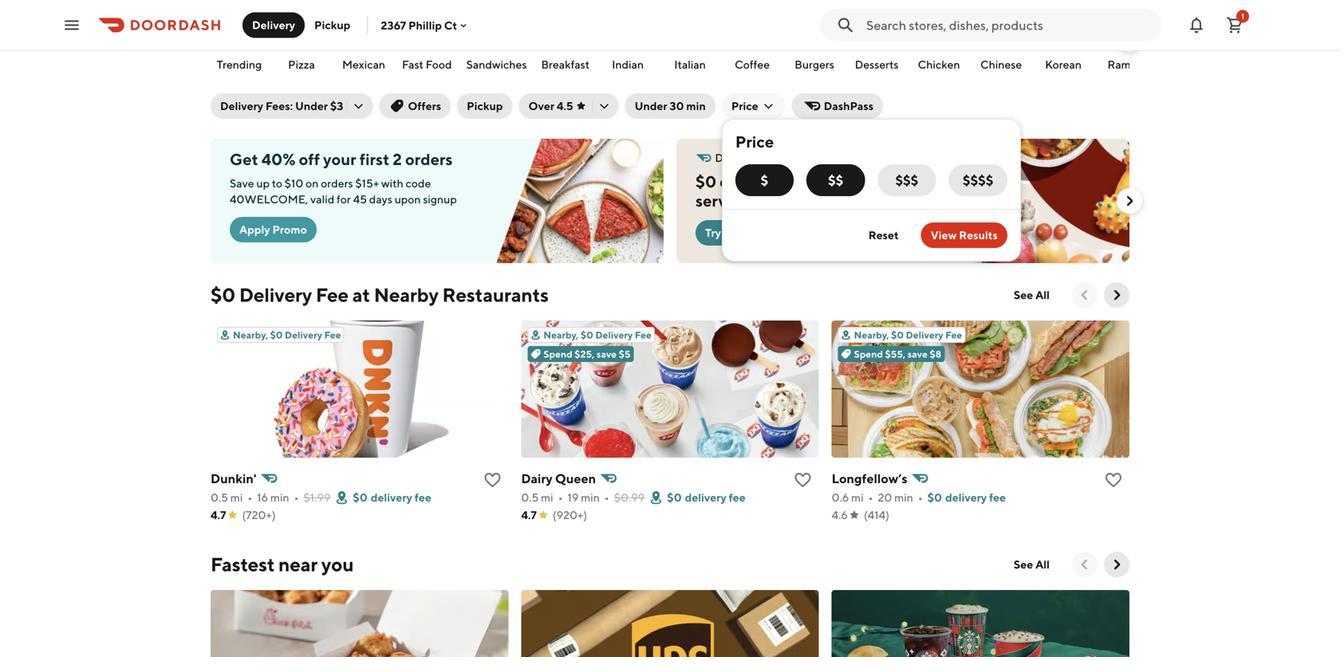 Task type: describe. For each thing, give the bounding box(es) containing it.
with inside get 40% off your first 2 orders save up to $10 on orders $15+ with code 40welcome, valid for 45 days upon signup
[[381, 177, 403, 190]]

click to add this store to your saved list image for dairy queen
[[794, 471, 813, 490]]

0.5 mi • 16 min •
[[211, 491, 299, 504]]

with inside $0 delivery fees, reduced service fees with dashpass
[[786, 191, 819, 210]]

try
[[705, 226, 721, 239]]

0.5 for dairy queen
[[521, 491, 539, 504]]

delivery fees: under $3
[[220, 99, 343, 112]]

next button of carousel image
[[1122, 193, 1138, 209]]

get
[[230, 150, 258, 169]]

delivery inside button
[[252, 18, 295, 32]]

all for $0 delivery fee at nearby restaurants
[[1036, 288, 1050, 302]]

fastest near you
[[211, 553, 354, 576]]

reset
[[869, 229, 899, 242]]

view results
[[931, 229, 998, 242]]

nearby, for dairy queen
[[544, 329, 579, 341]]

phillip
[[408, 19, 442, 32]]

1 • from the left
[[248, 491, 252, 504]]

fee for dairy queen
[[729, 491, 746, 504]]

5 • from the left
[[869, 491, 873, 504]]

apply
[[239, 223, 270, 236]]

nearby, $0 delivery fee for dairy queen
[[544, 329, 652, 341]]

min for dunkin'
[[270, 491, 289, 504]]

1 vertical spatial price
[[735, 132, 774, 151]]

fast food
[[402, 58, 452, 71]]

spend for longfellow's
[[854, 349, 883, 360]]

reduced
[[821, 172, 883, 191]]

spend $25, save $5
[[544, 349, 631, 360]]

previous button of carousel image
[[1077, 557, 1093, 573]]

$0 delivery fee at nearby restaurants link
[[211, 282, 549, 308]]

2
[[393, 150, 402, 169]]

$$$$
[[963, 173, 994, 188]]

signup
[[423, 193, 457, 206]]

apply promo button
[[230, 217, 317, 243]]

delivery inside $0 delivery fees, reduced service fees with dashpass
[[720, 172, 779, 191]]

4.6
[[832, 509, 848, 522]]

$10
[[285, 177, 303, 190]]

promo
[[272, 223, 307, 236]]

$$ button
[[807, 164, 865, 196]]

chinese
[[980, 58, 1022, 71]]

view results button
[[921, 223, 1008, 248]]

mi for longfellow's
[[851, 491, 864, 504]]

save
[[230, 177, 254, 190]]

$0 inside $0 delivery fees, reduced service fees with dashpass
[[696, 172, 717, 191]]

nearby, for longfellow's
[[854, 329, 889, 341]]

off
[[299, 150, 320, 169]]

$8
[[930, 349, 942, 360]]

days
[[369, 193, 392, 206]]

1 horizontal spatial pickup button
[[457, 93, 513, 119]]

sandwiches
[[466, 58, 527, 71]]

$5
[[619, 349, 631, 360]]

ct
[[444, 19, 457, 32]]

0.5 mi • 19 min •
[[521, 491, 609, 504]]

$1.99
[[304, 491, 331, 504]]

your
[[323, 150, 356, 169]]

spend $55, save $8
[[854, 349, 942, 360]]

over 4.5 button
[[519, 93, 619, 119]]

30
[[670, 99, 684, 112]]

under inside button
[[635, 99, 668, 112]]

mi for dairy queen
[[541, 491, 553, 504]]

4.7 for dairy queen
[[521, 509, 537, 522]]

6 • from the left
[[918, 491, 923, 504]]

0 vertical spatial pickup button
[[305, 12, 360, 38]]

0.5 for dunkin'
[[211, 491, 228, 504]]

see all for $0 delivery fee at nearby restaurants
[[1014, 288, 1050, 302]]

see all for fastest near you
[[1014, 558, 1050, 571]]

up
[[256, 177, 270, 190]]

mi for dunkin'
[[230, 491, 243, 504]]

view
[[931, 229, 957, 242]]

offers
[[408, 99, 441, 112]]

1 nearby, $0 delivery fee from the left
[[233, 329, 341, 341]]

delivery button
[[243, 12, 305, 38]]

click to add this store to your saved list image for dunkin'
[[483, 471, 502, 490]]

$25,
[[575, 349, 595, 360]]

over
[[529, 99, 554, 112]]

at
[[352, 284, 370, 306]]

19
[[568, 491, 579, 504]]

service
[[696, 191, 749, 210]]

$55,
[[885, 349, 906, 360]]

dashpass inside 'button'
[[724, 226, 773, 239]]

trending link
[[212, 2, 266, 76]]

$0 delivery fee at nearby restaurants
[[211, 284, 549, 306]]

you
[[321, 553, 354, 576]]

4.5
[[557, 99, 573, 112]]

italian
[[674, 58, 706, 71]]

fastest near you link
[[211, 552, 354, 578]]

to
[[272, 177, 282, 190]]

$$$$ button
[[949, 164, 1008, 196]]

dairy
[[521, 471, 553, 486]]

4.7 for dunkin'
[[211, 509, 226, 522]]

2367 phillip ct button
[[381, 19, 470, 32]]

chicken
[[918, 58, 960, 71]]

try dashpass now button
[[696, 220, 809, 246]]

under 30 min button
[[625, 93, 716, 119]]

restaurants
[[442, 284, 549, 306]]

dashpass inside $0 delivery fees, reduced service fees with dashpass
[[822, 191, 893, 210]]

dashpass up $
[[715, 151, 764, 164]]

now
[[776, 226, 800, 239]]

food
[[426, 58, 452, 71]]

fast
[[402, 58, 424, 71]]

dairy queen
[[521, 471, 596, 486]]

first
[[360, 150, 389, 169]]

20
[[878, 491, 892, 504]]

3 fee from the left
[[989, 491, 1006, 504]]

nearby, $0 delivery fee for longfellow's
[[854, 329, 962, 341]]

$$$ button
[[878, 164, 936, 196]]



Task type: locate. For each thing, give the bounding box(es) containing it.
2 mi from the left
[[541, 491, 553, 504]]

see all left previous button of carousel icon
[[1014, 288, 1050, 302]]

price down coffee
[[731, 99, 758, 112]]

2367 phillip ct
[[381, 19, 457, 32]]

2 vertical spatial next button of carousel image
[[1109, 557, 1125, 573]]

3 click to add this store to your saved list image from the left
[[1104, 471, 1123, 490]]

4.7 down dunkin'
[[211, 509, 226, 522]]

dashpass button
[[792, 93, 883, 119]]

0 horizontal spatial fee
[[415, 491, 431, 504]]

orders up code
[[405, 150, 453, 169]]

min for dairy queen
[[581, 491, 600, 504]]

mi
[[230, 491, 243, 504], [541, 491, 553, 504], [851, 491, 864, 504]]

1 horizontal spatial click to add this store to your saved list image
[[794, 471, 813, 490]]

min
[[686, 99, 706, 112], [270, 491, 289, 504], [581, 491, 600, 504], [895, 491, 913, 504]]

min right 20
[[895, 491, 913, 504]]

next button of carousel image right previous button of carousel icon
[[1109, 287, 1125, 303]]

under left $3
[[295, 99, 328, 112]]

1 vertical spatial orders
[[321, 177, 353, 190]]

$0 delivery fee for dunkin'
[[353, 491, 431, 504]]

1 vertical spatial see all link
[[1004, 552, 1059, 578]]

spend for dairy queen
[[544, 349, 573, 360]]

all for fastest near you
[[1036, 558, 1050, 571]]

• left the $1.99
[[294, 491, 299, 504]]

2 all from the top
[[1036, 558, 1050, 571]]

near
[[279, 553, 318, 576]]

dashpass right try
[[724, 226, 773, 239]]

price button
[[722, 93, 786, 119]]

see all link
[[1004, 282, 1059, 308], [1004, 552, 1059, 578]]

2 horizontal spatial mi
[[851, 491, 864, 504]]

dashpass down reduced
[[822, 191, 893, 210]]

1 $0 delivery fee from the left
[[353, 491, 431, 504]]

0 horizontal spatial with
[[381, 177, 403, 190]]

1 horizontal spatial nearby,
[[544, 329, 579, 341]]

apply promo
[[239, 223, 307, 236]]

under
[[295, 99, 328, 112], [635, 99, 668, 112]]

3 • from the left
[[558, 491, 563, 504]]

dashpass inside button
[[824, 99, 874, 112]]

0.6
[[832, 491, 849, 504]]

1 vertical spatial next button of carousel image
[[1109, 287, 1125, 303]]

pickup button down sandwiches
[[457, 93, 513, 119]]

next button of carousel image
[[1122, 31, 1138, 47], [1109, 287, 1125, 303], [1109, 557, 1125, 573]]

1 see all from the top
[[1014, 288, 1050, 302]]

notification bell image
[[1187, 16, 1206, 35]]

1 horizontal spatial 0.5
[[521, 491, 539, 504]]

all left previous button of carousel image
[[1036, 558, 1050, 571]]

1 horizontal spatial spend
[[854, 349, 883, 360]]

queen
[[555, 471, 596, 486]]

0 horizontal spatial spend
[[544, 349, 573, 360]]

save for longfellow's
[[908, 349, 928, 360]]

1 see all link from the top
[[1004, 282, 1059, 308]]

mi down dunkin'
[[230, 491, 243, 504]]

0 horizontal spatial save
[[597, 349, 617, 360]]

min for longfellow's
[[895, 491, 913, 504]]

see for fastest near you
[[1014, 558, 1033, 571]]

$ button
[[735, 164, 794, 196]]

2 see all from the top
[[1014, 558, 1050, 571]]

fee
[[316, 284, 349, 306], [324, 329, 341, 341], [635, 329, 652, 341], [946, 329, 962, 341]]

• right 20
[[918, 491, 923, 504]]

2 save from the left
[[908, 349, 928, 360]]

mexican
[[342, 58, 385, 71]]

pickup up pizza
[[314, 18, 351, 32]]

trending
[[217, 58, 262, 71]]

40welcome,
[[230, 193, 308, 206]]

1 horizontal spatial mi
[[541, 491, 553, 504]]

dunkin'
[[211, 471, 257, 486]]

$0
[[696, 172, 717, 191], [211, 284, 235, 306], [270, 329, 283, 341], [581, 329, 593, 341], [891, 329, 904, 341], [353, 491, 368, 504], [667, 491, 682, 504], [928, 491, 942, 504]]

2 see all link from the top
[[1004, 552, 1059, 578]]

delivery
[[252, 18, 295, 32], [220, 99, 263, 112], [239, 284, 312, 306], [285, 329, 322, 341], [595, 329, 633, 341], [906, 329, 944, 341]]

(414)
[[864, 509, 890, 522]]

1 click to add this store to your saved list image from the left
[[483, 471, 502, 490]]

see all link left previous button of carousel icon
[[1004, 282, 1059, 308]]

for
[[337, 193, 351, 206]]

see for $0 delivery fee at nearby restaurants
[[1014, 288, 1033, 302]]

with
[[381, 177, 403, 190], [786, 191, 819, 210]]

0 horizontal spatial nearby, $0 delivery fee
[[233, 329, 341, 341]]

2 nearby, $0 delivery fee from the left
[[544, 329, 652, 341]]

click to add this store to your saved list image for longfellow's
[[1104, 471, 1123, 490]]

pickup button up pizza
[[305, 12, 360, 38]]

0 vertical spatial orders
[[405, 150, 453, 169]]

2367
[[381, 19, 406, 32]]

with up the "days"
[[381, 177, 403, 190]]

45
[[353, 193, 367, 206]]

1 vertical spatial all
[[1036, 558, 1050, 571]]

min inside "under 30 min" button
[[686, 99, 706, 112]]

4.7 down dairy
[[521, 509, 537, 522]]

1 see from the top
[[1014, 288, 1033, 302]]

1
[[1241, 12, 1245, 21]]

korean
[[1045, 58, 1082, 71]]

• left 19
[[558, 491, 563, 504]]

1 vertical spatial see
[[1014, 558, 1033, 571]]

see all link for fastest near you
[[1004, 552, 1059, 578]]

see all left previous button of carousel image
[[1014, 558, 1050, 571]]

0 horizontal spatial under
[[295, 99, 328, 112]]

mi down dairy
[[541, 491, 553, 504]]

1 all from the top
[[1036, 288, 1050, 302]]

min right 16
[[270, 491, 289, 504]]

2 click to add this store to your saved list image from the left
[[794, 471, 813, 490]]

next button of carousel image for $0 delivery fee at nearby restaurants
[[1109, 287, 1125, 303]]

2 horizontal spatial click to add this store to your saved list image
[[1104, 471, 1123, 490]]

2 fee from the left
[[729, 491, 746, 504]]

1 horizontal spatial $0 delivery fee
[[667, 491, 746, 504]]

$$
[[828, 173, 844, 188]]

3 nearby, from the left
[[854, 329, 889, 341]]

0 vertical spatial with
[[381, 177, 403, 190]]

0.6 mi • 20 min • $0 delivery fee
[[832, 491, 1006, 504]]

min right 19
[[581, 491, 600, 504]]

2 nearby, from the left
[[544, 329, 579, 341]]

2 under from the left
[[635, 99, 668, 112]]

0 vertical spatial next button of carousel image
[[1122, 31, 1138, 47]]

0 horizontal spatial click to add this store to your saved list image
[[483, 471, 502, 490]]

2 spend from the left
[[854, 349, 883, 360]]

1 horizontal spatial pickup
[[467, 99, 503, 112]]

0 horizontal spatial pickup button
[[305, 12, 360, 38]]

4.7
[[211, 509, 226, 522], [521, 509, 537, 522]]

mi right 0.6 at the right bottom
[[851, 491, 864, 504]]

next button of carousel image right previous button of carousel image
[[1109, 557, 1125, 573]]

code
[[406, 177, 431, 190]]

open menu image
[[62, 16, 81, 35]]

Store search: begin typing to search for stores available on DoorDash text field
[[866, 16, 1152, 34]]

2 $0 delivery fee from the left
[[667, 491, 746, 504]]

0 vertical spatial see
[[1014, 288, 1033, 302]]

0 vertical spatial all
[[1036, 288, 1050, 302]]

4 • from the left
[[605, 491, 609, 504]]

•
[[248, 491, 252, 504], [294, 491, 299, 504], [558, 491, 563, 504], [605, 491, 609, 504], [869, 491, 873, 504], [918, 491, 923, 504]]

see all link left previous button of carousel image
[[1004, 552, 1059, 578]]

1 horizontal spatial fee
[[729, 491, 746, 504]]

1 horizontal spatial orders
[[405, 150, 453, 169]]

dashpass
[[824, 99, 874, 112], [715, 151, 764, 164], [822, 191, 893, 210], [724, 226, 773, 239]]

desserts
[[855, 58, 899, 71]]

spend left the $55,
[[854, 349, 883, 360]]

40%
[[262, 150, 296, 169]]

breakfast
[[541, 58, 590, 71]]

all left previous button of carousel icon
[[1036, 288, 1050, 302]]

longfellow's
[[832, 471, 908, 486]]

2 horizontal spatial nearby,
[[854, 329, 889, 341]]

click to add this store to your saved list image
[[483, 471, 502, 490], [794, 471, 813, 490], [1104, 471, 1123, 490]]

pickup down sandwiches
[[467, 99, 503, 112]]

fastest
[[211, 553, 275, 576]]

all
[[1036, 288, 1050, 302], [1036, 558, 1050, 571]]

next button of carousel image for fastest near you
[[1109, 557, 1125, 573]]

$
[[761, 173, 768, 188]]

see left previous button of carousel icon
[[1014, 288, 1033, 302]]

orders
[[405, 150, 453, 169], [321, 177, 353, 190]]

nearby
[[374, 284, 439, 306]]

1 vertical spatial pickup button
[[457, 93, 513, 119]]

1 horizontal spatial under
[[635, 99, 668, 112]]

save left the $8
[[908, 349, 928, 360]]

0.5 down dairy
[[521, 491, 539, 504]]

with down fees,
[[786, 191, 819, 210]]

on
[[306, 177, 319, 190]]

1 horizontal spatial save
[[908, 349, 928, 360]]

previous button of carousel image
[[1077, 287, 1093, 303]]

see left previous button of carousel image
[[1014, 558, 1033, 571]]

save for dairy queen
[[597, 349, 617, 360]]

fee for dunkin'
[[415, 491, 431, 504]]

1 mi from the left
[[230, 491, 243, 504]]

under 30 min
[[635, 99, 706, 112]]

0 horizontal spatial 4.7
[[211, 509, 226, 522]]

nearby, $0 delivery fee
[[233, 329, 341, 341], [544, 329, 652, 341], [854, 329, 962, 341]]

3 mi from the left
[[851, 491, 864, 504]]

$0 delivery fee right the $1.99
[[353, 491, 431, 504]]

$$$
[[896, 173, 919, 188]]

$15+
[[355, 177, 379, 190]]

fees
[[752, 191, 783, 210]]

see all
[[1014, 288, 1050, 302], [1014, 558, 1050, 571]]

1 horizontal spatial with
[[786, 191, 819, 210]]

price inside button
[[731, 99, 758, 112]]

orders up for
[[321, 177, 353, 190]]

try dashpass now
[[705, 226, 800, 239]]

$0 delivery fee right $0.99
[[667, 491, 746, 504]]

under left the 30
[[635, 99, 668, 112]]

0 horizontal spatial mi
[[230, 491, 243, 504]]

1 vertical spatial see all
[[1014, 558, 1050, 571]]

pizza
[[288, 58, 315, 71]]

2 see from the top
[[1014, 558, 1033, 571]]

save left $5
[[597, 349, 617, 360]]

1 0.5 from the left
[[211, 491, 228, 504]]

0 vertical spatial see all
[[1014, 288, 1050, 302]]

0 horizontal spatial pickup
[[314, 18, 351, 32]]

1 horizontal spatial 4.7
[[521, 509, 537, 522]]

1 4.7 from the left
[[211, 509, 226, 522]]

2 • from the left
[[294, 491, 299, 504]]

1 vertical spatial pickup
[[467, 99, 503, 112]]

3 nearby, $0 delivery fee from the left
[[854, 329, 962, 341]]

1 button
[[1219, 9, 1251, 41]]

2 0.5 from the left
[[521, 491, 539, 504]]

$0 delivery fee for dairy queen
[[667, 491, 746, 504]]

2 items, open order cart image
[[1225, 16, 1245, 35]]

valid
[[310, 193, 334, 206]]

price down price button
[[735, 132, 774, 151]]

next button of carousel image up 'ramen'
[[1122, 31, 1138, 47]]

reset button
[[859, 223, 908, 248]]

dashpass down desserts
[[824, 99, 874, 112]]

1 under from the left
[[295, 99, 328, 112]]

1 save from the left
[[597, 349, 617, 360]]

fee
[[415, 491, 431, 504], [729, 491, 746, 504], [989, 491, 1006, 504]]

ramen
[[1108, 58, 1144, 71]]

(720+)
[[242, 509, 276, 522]]

$0 delivery fee
[[353, 491, 431, 504], [667, 491, 746, 504]]

1 horizontal spatial nearby, $0 delivery fee
[[544, 329, 652, 341]]

0 vertical spatial pickup
[[314, 18, 351, 32]]

coffee
[[735, 58, 770, 71]]

spend left the $25,
[[544, 349, 573, 360]]

2 horizontal spatial fee
[[989, 491, 1006, 504]]

2 horizontal spatial nearby, $0 delivery fee
[[854, 329, 962, 341]]

indian
[[612, 58, 644, 71]]

0 horizontal spatial 0.5
[[211, 491, 228, 504]]

min right the 30
[[686, 99, 706, 112]]

see all link for $0 delivery fee at nearby restaurants
[[1004, 282, 1059, 308]]

$0.99
[[614, 491, 645, 504]]

fees:
[[266, 99, 293, 112]]

0 horizontal spatial nearby,
[[233, 329, 268, 341]]

1 nearby, from the left
[[233, 329, 268, 341]]

0.5 down dunkin'
[[211, 491, 228, 504]]

1 fee from the left
[[415, 491, 431, 504]]

1 vertical spatial with
[[786, 191, 819, 210]]

16
[[257, 491, 268, 504]]

0.5
[[211, 491, 228, 504], [521, 491, 539, 504]]

(920+)
[[553, 509, 587, 522]]

offers button
[[379, 93, 451, 119]]

$0 delivery fees, reduced service fees with dashpass
[[696, 172, 893, 210]]

0 horizontal spatial orders
[[321, 177, 353, 190]]

• left 20
[[869, 491, 873, 504]]

0 vertical spatial see all link
[[1004, 282, 1059, 308]]

delivery
[[720, 172, 779, 191], [371, 491, 412, 504], [685, 491, 727, 504], [945, 491, 987, 504]]

results
[[959, 229, 998, 242]]

1 spend from the left
[[544, 349, 573, 360]]

upon
[[395, 193, 421, 206]]

0 vertical spatial price
[[731, 99, 758, 112]]

over 4.5
[[529, 99, 573, 112]]

burgers
[[795, 58, 834, 71]]

0 horizontal spatial $0 delivery fee
[[353, 491, 431, 504]]

• left $0.99
[[605, 491, 609, 504]]

2 4.7 from the left
[[521, 509, 537, 522]]

• left 16
[[248, 491, 252, 504]]



Task type: vqa. For each thing, say whether or not it's contained in the screenshot.
buttermilk
no



